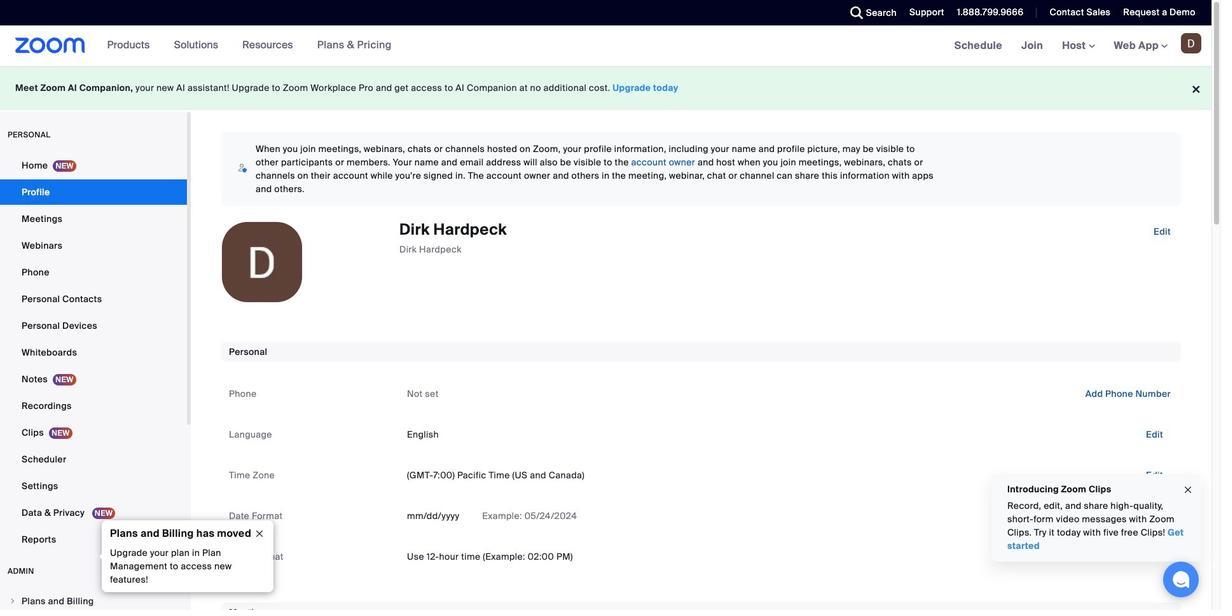 Task type: describe. For each thing, give the bounding box(es) containing it.
open chat image
[[1172, 571, 1190, 588]]

1 vertical spatial close image
[[249, 528, 270, 539]]

product information navigation
[[85, 25, 401, 66]]

user photo image
[[222, 222, 302, 302]]

personal menu menu
[[0, 153, 187, 553]]

meetings navigation
[[945, 25, 1212, 67]]



Task type: vqa. For each thing, say whether or not it's contained in the screenshot.
User photo
yes



Task type: locate. For each thing, give the bounding box(es) containing it.
menu item
[[0, 589, 187, 610]]

0 horizontal spatial close image
[[249, 528, 270, 539]]

close image
[[1183, 483, 1193, 497], [249, 528, 270, 539]]

0 vertical spatial close image
[[1183, 483, 1193, 497]]

1 horizontal spatial close image
[[1183, 483, 1193, 497]]

banner
[[0, 25, 1212, 67]]

footer
[[0, 66, 1212, 110]]

zoom logo image
[[15, 38, 85, 53]]

tooltip
[[99, 520, 274, 592]]

profile picture image
[[1181, 33, 1202, 53]]



